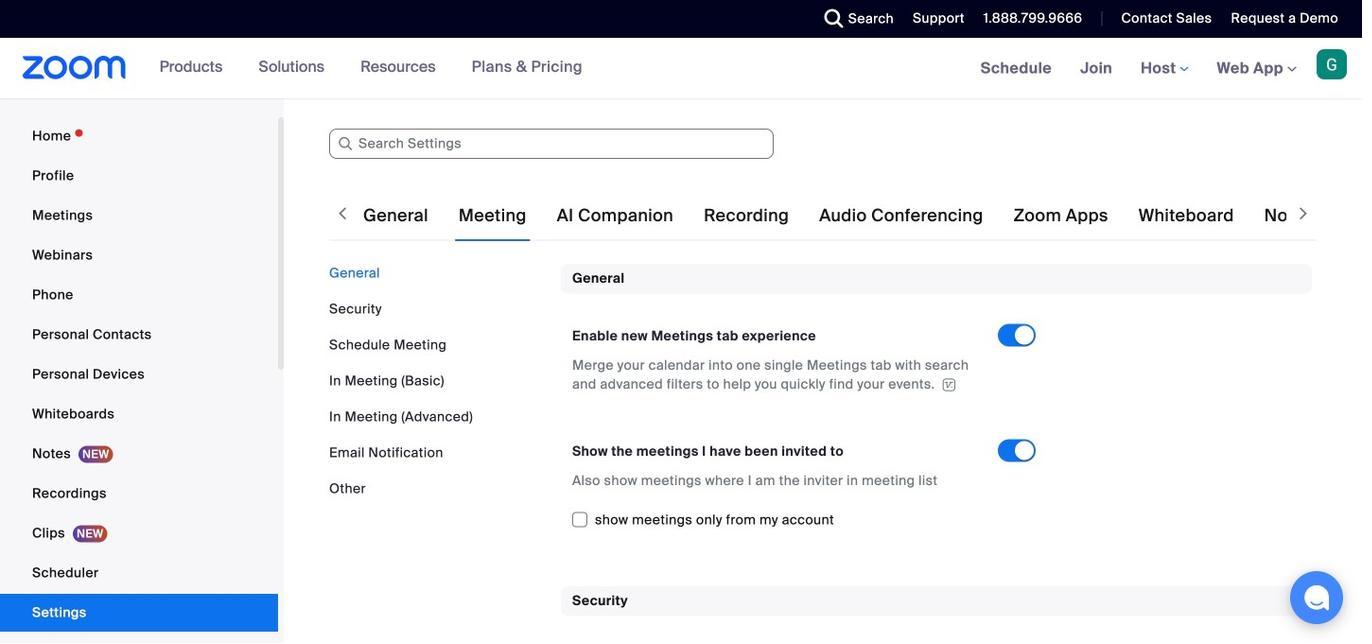 Task type: vqa. For each thing, say whether or not it's contained in the screenshot.
Personal Menu menu
yes



Task type: locate. For each thing, give the bounding box(es) containing it.
product information navigation
[[145, 38, 597, 98]]

profile picture image
[[1317, 49, 1347, 79]]

scroll left image
[[333, 204, 352, 223]]

Search Settings text field
[[329, 129, 774, 159]]

security element
[[561, 587, 1312, 643]]

tabs of my account settings page tab list
[[360, 189, 1363, 242]]

zoom logo image
[[23, 56, 126, 79]]

menu bar
[[329, 264, 547, 499]]

meetings navigation
[[967, 38, 1363, 100]]

banner
[[0, 38, 1363, 100]]



Task type: describe. For each thing, give the bounding box(es) containing it.
scroll right image
[[1294, 204, 1313, 223]]

general element
[[561, 264, 1312, 556]]

open chat image
[[1304, 585, 1330, 611]]

personal menu menu
[[0, 117, 278, 643]]



